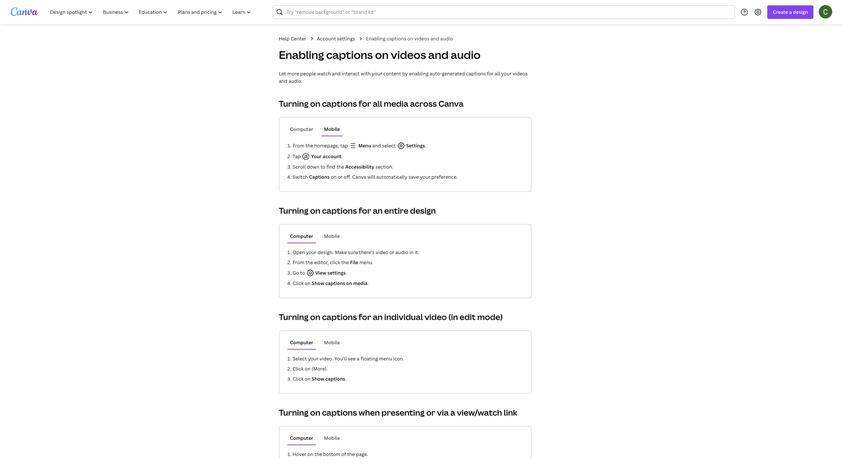 Task type: vqa. For each thing, say whether or not it's contained in the screenshot.
bottommost ENABLING CAPTIONS ON VIDEOS AND AUDIO
yes



Task type: locate. For each thing, give the bounding box(es) containing it.
1 vertical spatial design
[[410, 205, 436, 216]]

enabling captions on videos and audio
[[366, 35, 453, 42], [279, 47, 481, 62]]

mobile button up bottom
[[321, 432, 343, 445]]

christina overa image
[[819, 5, 833, 18]]

1 computer button from the top
[[287, 123, 316, 136]]

2 from from the top
[[293, 259, 304, 266]]

show down (more).
[[312, 376, 324, 382]]

0 vertical spatial to
[[321, 164, 326, 170]]

2 click from the top
[[293, 366, 304, 372]]

1 click from the top
[[293, 280, 304, 287]]

1 horizontal spatial enabling
[[366, 35, 386, 42]]

click down 'click on (more).'
[[293, 376, 304, 382]]

or left via
[[426, 407, 436, 418]]

0 vertical spatial settings
[[337, 35, 355, 42]]

1 horizontal spatial design
[[793, 9, 808, 15]]

a right create
[[790, 9, 792, 15]]

on
[[408, 35, 413, 42], [375, 47, 389, 62], [310, 98, 320, 109], [331, 174, 337, 180], [310, 205, 320, 216], [305, 280, 311, 287], [346, 280, 352, 287], [310, 311, 320, 323], [305, 366, 311, 372], [305, 376, 311, 382], [310, 407, 320, 418], [308, 451, 313, 458]]

for for individual
[[359, 311, 371, 323]]

4 mobile button from the top
[[321, 432, 343, 445]]

0 vertical spatial an
[[373, 205, 383, 216]]

for for entire
[[359, 205, 371, 216]]

2 turning from the top
[[279, 205, 309, 216]]

from
[[293, 142, 304, 149], [293, 259, 304, 266]]

1 vertical spatial an
[[373, 311, 383, 323]]

3 computer from the top
[[290, 339, 313, 346]]

1 vertical spatial a
[[357, 356, 360, 362]]

hover
[[293, 451, 306, 458]]

2 mobile button from the top
[[321, 230, 343, 243]]

for
[[487, 70, 494, 77], [359, 98, 371, 109], [359, 205, 371, 216], [359, 311, 371, 323]]

0 vertical spatial all
[[495, 70, 500, 77]]

2 horizontal spatial a
[[790, 9, 792, 15]]

0 vertical spatial show
[[312, 280, 324, 287]]

the right of in the bottom left of the page
[[347, 451, 355, 458]]

computer
[[290, 126, 313, 132], [290, 233, 313, 239], [290, 339, 313, 346], [290, 435, 313, 441]]

computer button up hover
[[287, 432, 316, 445]]

file
[[350, 259, 358, 266]]

2 computer button from the top
[[287, 230, 316, 243]]

1 an from the top
[[373, 205, 383, 216]]

your
[[372, 70, 382, 77], [501, 70, 512, 77], [420, 174, 431, 180], [306, 249, 317, 256], [308, 356, 319, 362]]

select your video. you'll see a floating menu icon.
[[293, 356, 404, 362]]

media down menu.
[[353, 280, 368, 287]]

2 show from the top
[[312, 376, 324, 382]]

1 show from the top
[[312, 280, 324, 287]]

1 vertical spatial to
[[300, 270, 305, 276]]

enabling inside enabling captions on videos and audio link
[[366, 35, 386, 42]]

mode)
[[478, 311, 503, 323]]

all inside let more people watch and interact with your content by enabling auto-generated captions for all your videos and audio.
[[495, 70, 500, 77]]

to right go
[[300, 270, 305, 276]]

mobile up bottom
[[324, 435, 340, 441]]

or left in
[[390, 249, 395, 256]]

go
[[293, 270, 299, 276]]

0 vertical spatial click
[[293, 280, 304, 287]]

a right via
[[451, 407, 455, 418]]

settings right account
[[337, 35, 355, 42]]

3 mobile from the top
[[324, 339, 340, 346]]

from down open
[[293, 259, 304, 266]]

computer button
[[287, 123, 316, 136], [287, 230, 316, 243], [287, 336, 316, 349], [287, 432, 316, 445]]

mobile up design.
[[324, 233, 340, 239]]

0 vertical spatial a
[[790, 9, 792, 15]]

computer up hover
[[290, 435, 313, 441]]

1 turning from the top
[[279, 98, 309, 109]]

mobile for homepage,
[[324, 126, 340, 132]]

or left off.
[[338, 174, 343, 180]]

when
[[359, 407, 380, 418]]

canva
[[439, 98, 464, 109], [352, 174, 366, 180]]

media down let more people watch and interact with your content by enabling auto-generated captions for all your videos and audio.
[[384, 98, 409, 109]]

or
[[338, 174, 343, 180], [390, 249, 395, 256], [426, 407, 436, 418]]

computer button for select
[[287, 336, 316, 349]]

0 horizontal spatial enabling
[[279, 47, 324, 62]]

click down select
[[293, 366, 304, 372]]

0 vertical spatial video
[[376, 249, 389, 256]]

design right create
[[793, 9, 808, 15]]

0 horizontal spatial media
[[353, 280, 368, 287]]

sure
[[348, 249, 358, 256]]

computer for select
[[290, 339, 313, 346]]

3 computer button from the top
[[287, 336, 316, 349]]

4 turning from the top
[[279, 407, 309, 418]]

0 horizontal spatial a
[[357, 356, 360, 362]]

0 vertical spatial canva
[[439, 98, 464, 109]]

design
[[793, 9, 808, 15], [410, 205, 436, 216]]

settings for account settings
[[337, 35, 355, 42]]

you'll
[[335, 356, 347, 362]]

1 horizontal spatial or
[[390, 249, 395, 256]]

1 mobile from the top
[[324, 126, 340, 132]]

1 horizontal spatial a
[[451, 407, 455, 418]]

an left entire
[[373, 205, 383, 216]]

find
[[327, 164, 336, 170]]

settings for view settings
[[328, 270, 346, 276]]

show down view
[[312, 280, 324, 287]]

.
[[425, 142, 426, 149], [341, 153, 343, 160], [346, 270, 347, 276], [368, 280, 369, 287], [345, 376, 347, 382]]

computer button up select
[[287, 336, 316, 349]]

1 mobile button from the top
[[321, 123, 343, 136]]

let more people watch and interact with your content by enabling auto-generated captions for all your videos and audio.
[[279, 70, 528, 84]]

0 horizontal spatial or
[[338, 174, 343, 180]]

computer button up open
[[287, 230, 316, 243]]

0 horizontal spatial all
[[373, 98, 382, 109]]

the
[[306, 142, 313, 149], [337, 164, 344, 170], [306, 259, 313, 266], [341, 259, 349, 266], [315, 451, 322, 458], [347, 451, 355, 458]]

2 vertical spatial click
[[293, 376, 304, 382]]

1 vertical spatial show
[[312, 376, 324, 382]]

page.
[[356, 451, 368, 458]]

1 vertical spatial settings
[[328, 270, 346, 276]]

design inside dropdown button
[[793, 9, 808, 15]]

1 vertical spatial canva
[[352, 174, 366, 180]]

select
[[293, 356, 307, 362]]

bottom
[[323, 451, 340, 458]]

let
[[279, 70, 286, 77]]

1 vertical spatial media
[[353, 280, 368, 287]]

auto-
[[430, 70, 442, 77]]

captions inside enabling captions on videos and audio link
[[387, 35, 406, 42]]

an left individual at the bottom of page
[[373, 311, 383, 323]]

turning on captions for an individual video (in edit mode)
[[279, 311, 503, 323]]

captions
[[387, 35, 406, 42], [326, 47, 373, 62], [466, 70, 486, 77], [322, 98, 357, 109], [322, 205, 357, 216], [325, 280, 345, 287], [322, 311, 357, 323], [325, 376, 345, 382], [322, 407, 357, 418]]

1 computer from the top
[[290, 126, 313, 132]]

1 vertical spatial click
[[293, 366, 304, 372]]

captions inside let more people watch and interact with your content by enabling auto-generated captions for all your videos and audio.
[[466, 70, 486, 77]]

mobile button up video.
[[321, 336, 343, 349]]

from up tap
[[293, 142, 304, 149]]

audio
[[440, 35, 453, 42], [451, 47, 481, 62], [396, 249, 408, 256]]

turning
[[279, 98, 309, 109], [279, 205, 309, 216], [279, 311, 309, 323], [279, 407, 309, 418]]

enabling
[[366, 35, 386, 42], [279, 47, 324, 62]]

1 vertical spatial audio
[[451, 47, 481, 62]]

1 vertical spatial video
[[425, 311, 447, 323]]

entire
[[384, 205, 409, 216]]

0 vertical spatial media
[[384, 98, 409, 109]]

a inside dropdown button
[[790, 9, 792, 15]]

watch
[[317, 70, 331, 77]]

computer up from the homepage, tap
[[290, 126, 313, 132]]

video left '(in'
[[425, 311, 447, 323]]

1 horizontal spatial all
[[495, 70, 500, 77]]

0 horizontal spatial to
[[300, 270, 305, 276]]

the left bottom
[[315, 451, 322, 458]]

mobile button
[[321, 123, 343, 136], [321, 230, 343, 243], [321, 336, 343, 349], [321, 432, 343, 445]]

the left editor,
[[306, 259, 313, 266]]

3 mobile button from the top
[[321, 336, 343, 349]]

accessibility
[[345, 164, 374, 170]]

for inside let more people watch and interact with your content by enabling auto-generated captions for all your videos and audio.
[[487, 70, 494, 77]]

0 vertical spatial audio
[[440, 35, 453, 42]]

account settings link
[[317, 35, 355, 42]]

the up 'your'
[[306, 142, 313, 149]]

media
[[384, 98, 409, 109], [353, 280, 368, 287]]

will
[[368, 174, 375, 180]]

computer button up from the homepage, tap
[[287, 123, 316, 136]]

settings
[[337, 35, 355, 42], [328, 270, 346, 276]]

mobile up video.
[[324, 339, 340, 346]]

computer up open
[[290, 233, 313, 239]]

an
[[373, 205, 383, 216], [373, 311, 383, 323]]

2 horizontal spatial or
[[426, 407, 436, 418]]

and
[[431, 35, 439, 42], [428, 47, 449, 62], [332, 70, 341, 77], [279, 78, 288, 84], [373, 142, 381, 149]]

top level navigation element
[[46, 5, 257, 19]]

icon.
[[393, 356, 404, 362]]

3 turning from the top
[[279, 311, 309, 323]]

a right see
[[357, 356, 360, 362]]

save
[[409, 174, 419, 180]]

tap
[[340, 142, 348, 149]]

computer up select
[[290, 339, 313, 346]]

the left 'file'
[[341, 259, 349, 266]]

1 horizontal spatial media
[[384, 98, 409, 109]]

0 horizontal spatial video
[[376, 249, 389, 256]]

video right there's
[[376, 249, 389, 256]]

your account
[[310, 153, 341, 160]]

0 vertical spatial from
[[293, 142, 304, 149]]

2 computer from the top
[[290, 233, 313, 239]]

mobile
[[324, 126, 340, 132], [324, 233, 340, 239], [324, 339, 340, 346], [324, 435, 340, 441]]

1 from from the top
[[293, 142, 304, 149]]

see
[[348, 356, 356, 362]]

settings down click
[[328, 270, 346, 276]]

0 horizontal spatial design
[[410, 205, 436, 216]]

tap
[[293, 153, 302, 160]]

mobile button up homepage,
[[321, 123, 343, 136]]

click on show captions .
[[293, 376, 347, 382]]

design right entire
[[410, 205, 436, 216]]

canva right across
[[439, 98, 464, 109]]

mobile up homepage,
[[324, 126, 340, 132]]

2 mobile from the top
[[324, 233, 340, 239]]

of
[[342, 451, 346, 458]]

2 vertical spatial videos
[[513, 70, 528, 77]]

3 click from the top
[[293, 376, 304, 382]]

it.
[[415, 249, 419, 256]]

computer for from
[[290, 126, 313, 132]]

2 an from the top
[[373, 311, 383, 323]]

click
[[330, 259, 340, 266]]

mobile button up design.
[[321, 230, 343, 243]]

1 vertical spatial from
[[293, 259, 304, 266]]

turning on captions for all media across canva
[[279, 98, 464, 109]]

create a design button
[[768, 5, 814, 19]]

canva down accessibility
[[352, 174, 366, 180]]

across
[[410, 98, 437, 109]]

click down go to
[[293, 280, 304, 287]]

0 horizontal spatial canva
[[352, 174, 366, 180]]

0 vertical spatial enabling
[[366, 35, 386, 42]]

to left find
[[321, 164, 326, 170]]

1 horizontal spatial to
[[321, 164, 326, 170]]

1 horizontal spatial video
[[425, 311, 447, 323]]

0 vertical spatial design
[[793, 9, 808, 15]]

menu and select
[[358, 142, 397, 149]]

preference.
[[432, 174, 458, 180]]

1 vertical spatial videos
[[391, 47, 426, 62]]

all
[[495, 70, 500, 77], [373, 98, 382, 109]]

videos inside let more people watch and interact with your content by enabling auto-generated captions for all your videos and audio.
[[513, 70, 528, 77]]

view settings
[[314, 270, 346, 276]]

click
[[293, 280, 304, 287], [293, 366, 304, 372], [293, 376, 304, 382]]



Task type: describe. For each thing, give the bounding box(es) containing it.
turning for turning on captions for all media across canva
[[279, 98, 309, 109]]

2 vertical spatial audio
[[396, 249, 408, 256]]

an for individual
[[373, 311, 383, 323]]

computer button for open
[[287, 230, 316, 243]]

click for click on show captions .
[[293, 376, 304, 382]]

(in
[[449, 311, 458, 323]]

individual
[[384, 311, 423, 323]]

via
[[437, 407, 449, 418]]

2 vertical spatial a
[[451, 407, 455, 418]]

create a design
[[773, 9, 808, 15]]

with
[[361, 70, 371, 77]]

edit
[[460, 311, 476, 323]]

account settings
[[317, 35, 355, 42]]

go to
[[293, 270, 306, 276]]

view/watch
[[457, 407, 502, 418]]

interact
[[342, 70, 360, 77]]

switch
[[293, 174, 308, 180]]

switch captions on or off. canva will automatically save your preference.
[[293, 174, 458, 180]]

homepage,
[[314, 142, 339, 149]]

computer button for from
[[287, 123, 316, 136]]

turning for turning on captions when presenting or via a view/watch link
[[279, 407, 309, 418]]

menu
[[379, 356, 392, 362]]

an for entire
[[373, 205, 383, 216]]

video for there's
[[376, 249, 389, 256]]

0 vertical spatial videos
[[415, 35, 430, 42]]

link
[[504, 407, 518, 418]]

for for media
[[359, 98, 371, 109]]

from for from the editor, click the file menu.
[[293, 259, 304, 266]]

mobile button for video.
[[321, 336, 343, 349]]

scroll down to find the accessibility section.
[[293, 164, 394, 170]]

menu.
[[360, 259, 374, 266]]

people
[[300, 70, 316, 77]]

mobile button for homepage,
[[321, 123, 343, 136]]

4 computer from the top
[[290, 435, 313, 441]]

section.
[[376, 164, 394, 170]]

hover on the bottom of the page.
[[293, 451, 368, 458]]

1 vertical spatial enabling captions on videos and audio
[[279, 47, 481, 62]]

0 vertical spatial enabling captions on videos and audio
[[366, 35, 453, 42]]

design.
[[318, 249, 334, 256]]

1 vertical spatial enabling
[[279, 47, 324, 62]]

open your design. make sure there's video or audio in it.
[[293, 249, 419, 256]]

help center
[[279, 35, 306, 42]]

your
[[311, 153, 322, 160]]

select
[[382, 142, 396, 149]]

make
[[335, 249, 347, 256]]

click for click on show captions on media .
[[293, 280, 304, 287]]

media for .
[[353, 280, 368, 287]]

in
[[410, 249, 414, 256]]

4 computer button from the top
[[287, 432, 316, 445]]

from the homepage, tap
[[293, 142, 349, 149]]

turning for turning on captions for an individual video (in edit mode)
[[279, 311, 309, 323]]

mobile for design.
[[324, 233, 340, 239]]

more
[[287, 70, 299, 77]]

open
[[293, 249, 305, 256]]

generated
[[442, 70, 465, 77]]

help center link
[[279, 35, 306, 42]]

captions
[[309, 174, 330, 180]]

turning on captions for an entire design
[[279, 205, 436, 216]]

center
[[291, 35, 306, 42]]

show for show captions
[[312, 376, 324, 382]]

2 vertical spatial or
[[426, 407, 436, 418]]

scroll
[[293, 164, 306, 170]]

click on show captions on media .
[[293, 280, 369, 287]]

turning on captions when presenting or via a view/watch link
[[279, 407, 518, 418]]

media for across
[[384, 98, 409, 109]]

settings
[[405, 142, 425, 149]]

from for from the homepage, tap
[[293, 142, 304, 149]]

content
[[383, 70, 401, 77]]

view
[[315, 270, 326, 276]]

the right find
[[337, 164, 344, 170]]

presenting
[[382, 407, 425, 418]]

mobile button for design.
[[321, 230, 343, 243]]

show for show captions on media
[[312, 280, 324, 287]]

floating
[[361, 356, 378, 362]]

automatically
[[376, 174, 408, 180]]

audio.
[[289, 78, 303, 84]]

4 mobile from the top
[[324, 435, 340, 441]]

Try "remove background" or "brand kit" search field
[[287, 6, 731, 19]]

mobile for video.
[[324, 339, 340, 346]]

click on (more).
[[293, 366, 328, 372]]

video for individual
[[425, 311, 447, 323]]

(more).
[[312, 366, 328, 372]]

down
[[307, 164, 320, 170]]

off.
[[344, 174, 351, 180]]

click for click on (more).
[[293, 366, 304, 372]]

account
[[317, 35, 336, 42]]

computer for open
[[290, 233, 313, 239]]

enabling captions on videos and audio link
[[366, 35, 453, 42]]

video.
[[320, 356, 333, 362]]

menu
[[358, 142, 371, 149]]

enabling
[[409, 70, 429, 77]]

1 vertical spatial all
[[373, 98, 382, 109]]

editor,
[[314, 259, 329, 266]]

from the editor, click the file menu.
[[293, 259, 374, 266]]

1 horizontal spatial canva
[[439, 98, 464, 109]]

account
[[323, 153, 341, 160]]

1 vertical spatial or
[[390, 249, 395, 256]]

by
[[403, 70, 408, 77]]

there's
[[359, 249, 375, 256]]

help
[[279, 35, 290, 42]]

0 vertical spatial or
[[338, 174, 343, 180]]

turning for turning on captions for an entire design
[[279, 205, 309, 216]]

create
[[773, 9, 788, 15]]



